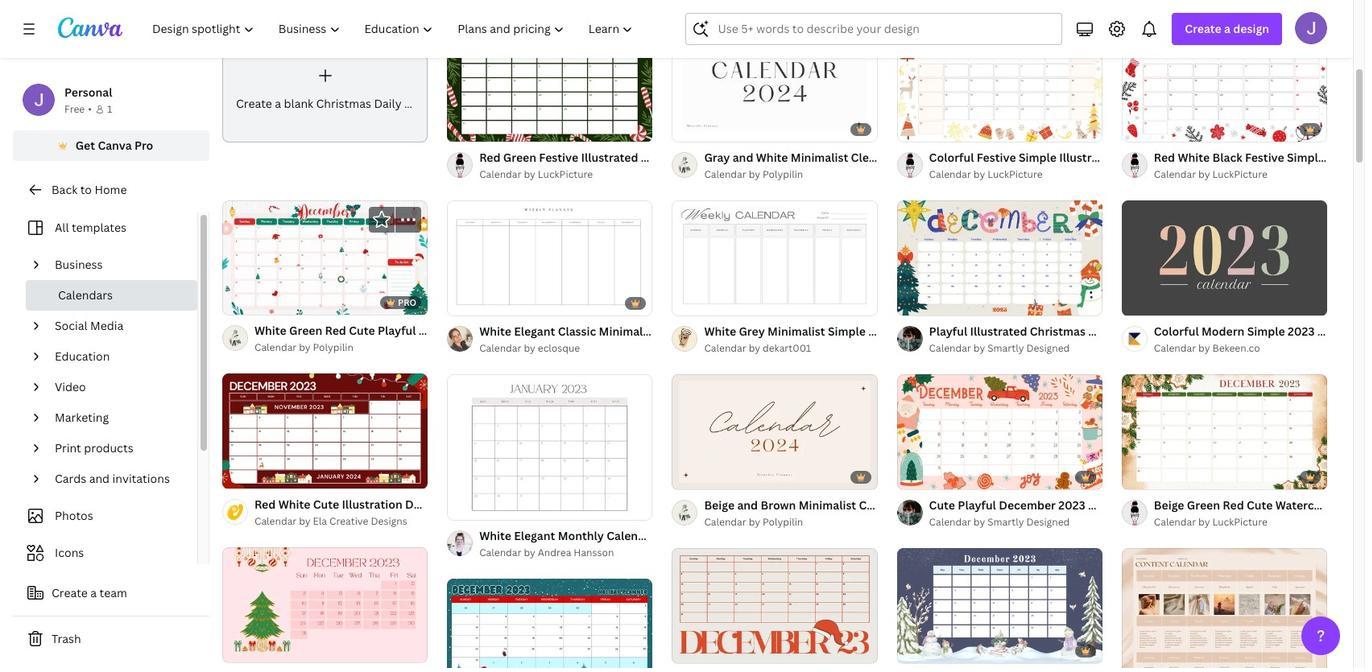 Task type: describe. For each thing, give the bounding box(es) containing it.
creative
[[329, 515, 368, 529]]

video link
[[48, 372, 188, 403]]

minimalist inside white grey minimalist simple weekly calendar calendar by dekart001
[[768, 324, 825, 339]]

1 for playful illustrated christmas 2023 december monthly calendar image
[[908, 296, 913, 308]]

get
[[75, 138, 95, 153]]

1 vertical spatial calendar by polypilin link
[[255, 340, 428, 356]]

by inside cute playful december 2023 christmas calendar calendar by smartly designed
[[974, 515, 985, 529]]

luckpicture for calendar by bekeen.co
[[1212, 167, 1268, 181]]

0 vertical spatial christmas
[[316, 96, 371, 111]]

invitations
[[112, 471, 170, 486]]

playful illustrated christmas 2023 december monthly calendar image
[[897, 200, 1102, 316]]

by inside the white elegant monthly calendar calendar by andrea hansson
[[524, 546, 535, 560]]

a for team
[[90, 586, 97, 601]]

white elegant classic minimalist weekly printable calendar calendar by eclosque
[[479, 324, 804, 355]]

green snowy christmas illustration december 2023 planner calendar image
[[447, 579, 653, 668]]

design
[[1233, 21, 1269, 36]]

1 of 13 for beige and brown minimalist clean aesthetic 2024 monthly calendar image
[[683, 470, 711, 482]]

photos
[[55, 508, 93, 524]]

designed inside cute playful december 2023 christmas calendar calendar by smartly designed
[[1026, 515, 1070, 529]]

designs
[[371, 515, 407, 529]]

by inside red white cute illustration december 2023 monthly calendar calendar by ela creative designs
[[299, 515, 311, 529]]

print
[[55, 441, 81, 456]]

pro
[[398, 297, 417, 309]]

colorful
[[1154, 324, 1199, 339]]

print products link
[[48, 433, 188, 464]]

classic
[[558, 324, 596, 339]]

trash link
[[13, 623, 209, 656]]

calendars
[[58, 288, 113, 303]]

by inside the colorful modern simple 2023 calendar calendar by bekeen.co
[[1198, 341, 1210, 355]]

white for white elegant monthly calendar
[[479, 528, 511, 544]]

all templates
[[55, 220, 126, 235]]

1 of 13 for gray and white minimalist clean 2024 monthly calendar image
[[683, 122, 711, 134]]

monthly for 2023
[[494, 497, 541, 512]]

get canva pro
[[75, 138, 153, 153]]

red white black festive simple illustrated christmas holiday decor december 2023 monthly calendar image
[[1122, 26, 1327, 142]]

1 vertical spatial polypilin
[[313, 341, 354, 355]]

clean
[[851, 150, 882, 165]]

to
[[80, 182, 92, 197]]

white green red cute playful christmas december 2023 monthly calendar image
[[222, 200, 428, 316]]

calendar by smartly designed
[[929, 341, 1070, 355]]

1 for cute playful december 2023 christmas calendar image
[[908, 470, 913, 482]]

colorful modern simple 2023 calendar image
[[1122, 200, 1327, 316]]

dark blue white cute watercolour snowmen december 2023 monthly calendar image
[[897, 548, 1102, 664]]

free
[[64, 102, 85, 116]]

•
[[88, 102, 92, 116]]

calendar by ela creative designs link
[[255, 514, 428, 530]]

by inside 'white elegant classic minimalist weekly printable calendar calendar by eclosque'
[[524, 341, 535, 355]]

create a blank christmas daily planner link
[[222, 27, 446, 142]]

simple inside the colorful modern simple 2023 calendar calendar by bekeen.co
[[1247, 324, 1285, 339]]

personal
[[64, 85, 112, 100]]

calendar by smartly designed link for 1 of 3
[[929, 341, 1102, 357]]

templates
[[72, 220, 126, 235]]

gray
[[704, 150, 730, 165]]

daily
[[374, 96, 402, 111]]

business link
[[48, 250, 188, 280]]

all templates link
[[23, 213, 188, 243]]

of for cute playful december 2023 christmas calendar
[[915, 470, 924, 482]]

calendar by dekart001 link
[[704, 341, 878, 357]]

back to home
[[52, 182, 127, 197]]

2023 for cute playful december 2023 christmas calendar
[[1059, 498, 1085, 513]]

3
[[926, 296, 931, 308]]

weekly for printable
[[659, 324, 699, 339]]

create for create a team
[[52, 586, 88, 601]]

1 for white elegant monthly calendar "image"
[[458, 501, 463, 513]]

white grey minimalist simple weekly calendar link
[[704, 323, 960, 341]]

jacob simon image
[[1295, 12, 1327, 44]]

december inside cute playful december 2023 christmas calendar calendar by smartly designed
[[999, 498, 1056, 513]]

of for white grey minimalist simple weekly calendar
[[690, 296, 699, 308]]

video
[[55, 379, 86, 395]]

andrea
[[538, 546, 571, 560]]

back
[[52, 182, 77, 197]]

create a design
[[1185, 21, 1269, 36]]

bekeen.co
[[1212, 341, 1260, 355]]

photos link
[[23, 501, 188, 532]]

white elegant monthly calendar calendar by andrea hansson
[[479, 528, 656, 560]]

1 of 3
[[908, 296, 931, 308]]

cute inside cute playful december 2023 christmas calendar calendar by smartly designed
[[929, 498, 955, 513]]

1 of 2 link for december
[[897, 374, 1102, 490]]

elegant for classic
[[514, 324, 555, 339]]

white for white elegant classic minimalist weekly printable calendar
[[479, 324, 511, 339]]

and for white
[[733, 150, 753, 165]]

create a team button
[[13, 577, 209, 610]]

social
[[55, 318, 87, 333]]

icons link
[[23, 538, 188, 569]]

calendar by polypilin for first "1 of 13" link from the bottom of the page's calendar by polypilin link
[[704, 515, 803, 529]]

calendar by smartly designed link for 1 of 2
[[929, 514, 1102, 531]]

smartly inside cute playful december 2023 christmas calendar calendar by smartly designed
[[988, 515, 1024, 529]]

planner
[[404, 96, 446, 111]]

1 designed from the top
[[1026, 341, 1070, 355]]

top level navigation element
[[142, 13, 647, 45]]

1 of 3 link
[[897, 200, 1102, 316]]

cards and invitations
[[55, 471, 170, 486]]

2023 inside red white cute illustration december 2023 monthly calendar calendar by ela creative designs
[[465, 497, 492, 512]]

1 for white grey minimalist simple weekly calendar image
[[683, 296, 688, 308]]

team
[[99, 586, 127, 601]]

2024
[[885, 150, 912, 165]]

calendar by bekeen.co link
[[1154, 341, 1327, 357]]

hansson
[[574, 546, 614, 560]]

marketing link
[[48, 403, 188, 433]]

education link
[[48, 341, 188, 372]]

cards
[[55, 471, 86, 486]]

minimalist for clean
[[791, 150, 848, 165]]

social media link
[[48, 311, 188, 341]]

minimalist for weekly
[[599, 324, 656, 339]]

calendar by luckpicture link for calendar by smartly designed
[[929, 167, 1102, 183]]

cute playful december 2023 christmas calendar calendar by smartly designed
[[929, 498, 1196, 529]]

playful
[[958, 498, 996, 513]]

gray and white minimalist clean 2024 monthly calendar calendar by polypilin
[[704, 150, 1013, 181]]

calendar by polypilin link for first "1 of 13" link from the bottom of the page
[[704, 514, 878, 531]]

back to home link
[[13, 174, 209, 206]]

cards and invitations link
[[48, 464, 188, 495]]

cute inside red white cute illustration december 2023 monthly calendar calendar by ela creative designs
[[313, 497, 339, 512]]

white for white grey minimalist simple weekly calendar
[[704, 324, 736, 339]]

2 vertical spatial polypilin
[[763, 515, 803, 529]]

beige and brown minimalist clean aesthetic 2024 monthly calendar image
[[672, 374, 878, 490]]

cute playful december 2023 christmas calendar image
[[897, 374, 1102, 490]]

calendar by andrea hansson link
[[479, 545, 653, 561]]

colorful modern simple 2023 calendar calendar by bekeen.co
[[1154, 324, 1365, 355]]

1 of 2 for white
[[683, 296, 706, 308]]

13 for first "1 of 13" link from the bottom of the page
[[701, 470, 711, 482]]

white inside red white cute illustration december 2023 monthly calendar calendar by ela creative designs
[[278, 497, 310, 512]]

social media
[[55, 318, 123, 333]]

1 smartly from the top
[[988, 341, 1024, 355]]

calendar by eclosque link
[[479, 341, 653, 357]]

a for design
[[1224, 21, 1231, 36]]

december inside red white cute illustration december 2023 monthly calendar calendar by ela creative designs
[[405, 497, 462, 512]]



Task type: locate. For each thing, give the bounding box(es) containing it.
0 vertical spatial 1 of 2 link
[[672, 200, 878, 316]]

minimalist up calendar by dekart001 link
[[768, 324, 825, 339]]

1 of 2 for cute
[[908, 470, 931, 482]]

2 1 of 13 from the top
[[683, 470, 711, 482]]

2 horizontal spatial create
[[1185, 21, 1222, 36]]

monthly inside red white cute illustration december 2023 monthly calendar calendar by ela creative designs
[[494, 497, 541, 512]]

white grey minimalist simple weekly calendar image
[[672, 200, 878, 316]]

Search search field
[[718, 14, 1052, 44]]

white inside 'white elegant classic minimalist weekly printable calendar calendar by eclosque'
[[479, 324, 511, 339]]

red white cute illustration december 2023 monthly calendar calendar by ela creative designs
[[255, 497, 593, 529]]

1 vertical spatial elegant
[[514, 528, 555, 544]]

white left grey
[[704, 324, 736, 339]]

2 1 of 13 link from the top
[[672, 374, 878, 490]]

1 vertical spatial monthly
[[494, 497, 541, 512]]

monthly right 12
[[494, 497, 541, 512]]

0 vertical spatial 1 of 13
[[683, 122, 711, 134]]

blank
[[284, 96, 313, 111]]

0 vertical spatial monthly
[[915, 150, 961, 165]]

1 vertical spatial 1 of 2 link
[[897, 374, 1102, 490]]

1
[[107, 102, 112, 116], [683, 122, 688, 134], [683, 296, 688, 308], [908, 296, 913, 308], [683, 470, 688, 482], [908, 470, 913, 482], [458, 501, 463, 513]]

0 vertical spatial and
[[733, 150, 753, 165]]

simple up calendar by dekart001 link
[[828, 324, 866, 339]]

1 calendar by smartly designed link from the top
[[929, 341, 1102, 357]]

1 horizontal spatial 1 of 2 link
[[897, 374, 1102, 490]]

1 horizontal spatial calendar by polypilin
[[704, 515, 803, 529]]

luckpicture for calendar by eclosque
[[538, 167, 593, 181]]

2023 inside cute playful december 2023 christmas calendar calendar by smartly designed
[[1059, 498, 1085, 513]]

designed
[[1026, 341, 1070, 355], [1026, 515, 1070, 529]]

0 horizontal spatial 2
[[701, 296, 706, 308]]

0 vertical spatial 2
[[701, 296, 706, 308]]

13 for first "1 of 13" link from the top of the page
[[701, 122, 711, 134]]

2 horizontal spatial monthly
[[915, 150, 961, 165]]

2 simple from the left
[[1247, 324, 1285, 339]]

red white cute illustration december 2023 monthly calendar image
[[222, 374, 428, 489]]

pro
[[134, 138, 153, 153]]

1 cute from the left
[[313, 497, 339, 512]]

and right gray on the top right
[[733, 150, 753, 165]]

by inside white grey minimalist simple weekly calendar calendar by dekart001
[[749, 341, 760, 355]]

1 of 12 link
[[447, 374, 653, 520]]

calendar by luckpicture for calendar by bekeen.co
[[1154, 167, 1268, 181]]

create inside button
[[52, 586, 88, 601]]

1 horizontal spatial monthly
[[558, 528, 604, 544]]

home
[[95, 182, 127, 197]]

1 vertical spatial christmas
[[1088, 498, 1144, 513]]

printable
[[701, 324, 752, 339]]

2 horizontal spatial 2023
[[1288, 324, 1315, 339]]

white inside white grey minimalist simple weekly calendar calendar by dekart001
[[704, 324, 736, 339]]

1 vertical spatial smartly
[[988, 515, 1024, 529]]

and for invitations
[[89, 471, 110, 486]]

colorful festive simple illustrated christmas holiday decor december 2023 monthly calendar image
[[897, 26, 1102, 142]]

1 horizontal spatial create
[[236, 96, 272, 111]]

1 vertical spatial calendar by polypilin
[[704, 515, 803, 529]]

0 vertical spatial elegant
[[514, 324, 555, 339]]

a inside create a team button
[[90, 586, 97, 601]]

elegant
[[514, 324, 555, 339], [514, 528, 555, 544]]

0 horizontal spatial cute
[[313, 497, 339, 512]]

education
[[55, 349, 110, 364]]

white down 12
[[479, 528, 511, 544]]

calendar by luckpicture link for calendar by bekeen.co
[[1154, 167, 1327, 183]]

get canva pro button
[[13, 130, 209, 161]]

weekly for calendar
[[868, 324, 908, 339]]

simple inside white grey minimalist simple weekly calendar calendar by dekart001
[[828, 324, 866, 339]]

1 of 12
[[458, 501, 486, 513]]

a left design
[[1224, 21, 1231, 36]]

of for gray and white minimalist clean 2024 monthly calendar
[[690, 122, 699, 134]]

2 vertical spatial monthly
[[558, 528, 604, 544]]

1 vertical spatial 1 of 2
[[908, 470, 931, 482]]

icons
[[55, 545, 84, 561]]

social media content calendar planner template image
[[1122, 549, 1327, 668]]

1 1 of 13 link from the top
[[672, 26, 878, 142]]

1 vertical spatial 2
[[926, 470, 931, 482]]

marketing
[[55, 410, 109, 425]]

0 vertical spatial 1 of 2
[[683, 296, 706, 308]]

of inside 'link'
[[465, 501, 474, 513]]

1 weekly from the left
[[659, 324, 699, 339]]

cute left playful
[[929, 498, 955, 513]]

0 vertical spatial calendar by polypilin link
[[704, 167, 878, 183]]

1 simple from the left
[[828, 324, 866, 339]]

1 horizontal spatial simple
[[1247, 324, 1285, 339]]

create a team
[[52, 586, 127, 601]]

1 1 of 13 from the top
[[683, 122, 711, 134]]

calendar by polypilin for middle calendar by polypilin link
[[255, 341, 354, 355]]

of
[[690, 122, 699, 134], [690, 296, 699, 308], [915, 296, 924, 308], [690, 470, 699, 482], [915, 470, 924, 482], [465, 501, 474, 513]]

1 elegant from the top
[[514, 324, 555, 339]]

cute
[[313, 497, 339, 512], [929, 498, 955, 513]]

business
[[55, 257, 103, 272]]

0 horizontal spatial 1 of 2
[[683, 296, 706, 308]]

trash
[[52, 631, 81, 647]]

1 horizontal spatial 2
[[926, 470, 931, 482]]

and
[[733, 150, 753, 165], [89, 471, 110, 486]]

create for create a design
[[1185, 21, 1222, 36]]

elegant inside 'white elegant classic minimalist weekly printable calendar calendar by eclosque'
[[514, 324, 555, 339]]

monthly
[[915, 150, 961, 165], [494, 497, 541, 512], [558, 528, 604, 544]]

1 vertical spatial 1 of 13
[[683, 470, 711, 482]]

2 smartly from the top
[[988, 515, 1024, 529]]

minimalist inside 'white elegant classic minimalist weekly printable calendar calendar by eclosque'
[[599, 324, 656, 339]]

calendar
[[964, 150, 1013, 165], [479, 167, 522, 181], [704, 167, 746, 181], [929, 167, 971, 181], [1154, 167, 1196, 181], [754, 324, 804, 339], [910, 324, 960, 339], [1317, 324, 1365, 339], [255, 341, 297, 355], [479, 341, 522, 355], [704, 341, 746, 355], [929, 341, 971, 355], [1154, 341, 1196, 355], [543, 497, 593, 512], [1146, 498, 1196, 513], [255, 515, 297, 529], [704, 515, 746, 529], [929, 515, 971, 529], [1154, 515, 1196, 529], [607, 528, 656, 544], [479, 546, 522, 560]]

0 vertical spatial a
[[1224, 21, 1231, 36]]

create a blank christmas daily planner element
[[222, 27, 446, 142]]

1 horizontal spatial cute
[[929, 498, 955, 513]]

2023 inside the colorful modern simple 2023 calendar calendar by bekeen.co
[[1288, 324, 1315, 339]]

monthly inside the white elegant monthly calendar calendar by andrea hansson
[[558, 528, 604, 544]]

0 horizontal spatial and
[[89, 471, 110, 486]]

calendar by smartly designed link
[[929, 341, 1102, 357], [929, 514, 1102, 531]]

monthly up hansson on the left bottom
[[558, 528, 604, 544]]

calendar by luckpicture link
[[479, 167, 653, 183], [929, 167, 1102, 183], [1154, 167, 1327, 183], [1154, 514, 1327, 531]]

0 horizontal spatial christmas
[[316, 96, 371, 111]]

elegant up eclosque
[[514, 324, 555, 339]]

december right playful
[[999, 498, 1056, 513]]

eclosque
[[538, 341, 580, 355]]

2 vertical spatial calendar by polypilin link
[[704, 514, 878, 531]]

0 vertical spatial designed
[[1026, 341, 1070, 355]]

white up calendar by eclosque link
[[479, 324, 511, 339]]

1 of 2 link for minimalist
[[672, 200, 878, 316]]

1 horizontal spatial and
[[733, 150, 753, 165]]

monthly inside gray and white minimalist clean 2024 monthly calendar calendar by polypilin
[[915, 150, 961, 165]]

gray and white minimalist clean 2024 monthly calendar link
[[704, 149, 1013, 167]]

0 horizontal spatial weekly
[[659, 324, 699, 339]]

2 for white
[[701, 296, 706, 308]]

1 horizontal spatial december
[[999, 498, 1056, 513]]

0 horizontal spatial monthly
[[494, 497, 541, 512]]

products
[[84, 441, 133, 456]]

2 calendar by smartly designed link from the top
[[929, 514, 1102, 531]]

0 horizontal spatial a
[[90, 586, 97, 601]]

1 vertical spatial create
[[236, 96, 272, 111]]

colorful modern simple 2023 calendar link
[[1154, 323, 1365, 341]]

1 of 2 link
[[672, 200, 878, 316], [897, 374, 1102, 490]]

1 vertical spatial and
[[89, 471, 110, 486]]

beige green red cute watercolor illustrated christmas gingerbread december 2023 monthly calendar image
[[1122, 374, 1327, 490]]

2 vertical spatial a
[[90, 586, 97, 601]]

minimalist inside gray and white minimalist clean 2024 monthly calendar calendar by polypilin
[[791, 150, 848, 165]]

2 december from the left
[[999, 498, 1056, 513]]

illustration
[[342, 497, 403, 512]]

all
[[55, 220, 69, 235]]

0 vertical spatial create
[[1185, 21, 1222, 36]]

simple
[[828, 324, 866, 339], [1247, 324, 1285, 339]]

2
[[701, 296, 706, 308], [926, 470, 931, 482]]

by
[[524, 167, 535, 181], [749, 167, 760, 181], [974, 167, 985, 181], [1198, 167, 1210, 181], [299, 341, 311, 355], [524, 341, 535, 355], [749, 341, 760, 355], [974, 341, 985, 355], [1198, 341, 1210, 355], [299, 515, 311, 529], [749, 515, 760, 529], [974, 515, 985, 529], [1198, 515, 1210, 529], [524, 546, 535, 560]]

calendar by polypilin link
[[704, 167, 878, 183], [255, 340, 428, 356], [704, 514, 878, 531]]

white elegant classic minimalist weekly printable calendar link
[[479, 323, 804, 341]]

monthly right 2024 on the right top of page
[[915, 150, 961, 165]]

minimalist right classic
[[599, 324, 656, 339]]

and right cards
[[89, 471, 110, 486]]

polypilin inside gray and white minimalist clean 2024 monthly calendar calendar by polypilin
[[763, 167, 803, 181]]

christmas
[[316, 96, 371, 111], [1088, 498, 1144, 513]]

red
[[255, 497, 276, 512]]

1 of 13
[[683, 122, 711, 134], [683, 470, 711, 482]]

simple up the calendar by bekeen.co link
[[1247, 324, 1285, 339]]

2 vertical spatial create
[[52, 586, 88, 601]]

white grey minimalist simple weekly calendar calendar by dekart001
[[704, 324, 960, 355]]

christmas inside cute playful december 2023 christmas calendar calendar by smartly designed
[[1088, 498, 1144, 513]]

ela
[[313, 515, 327, 529]]

december
[[405, 497, 462, 512], [999, 498, 1056, 513]]

1 vertical spatial a
[[275, 96, 281, 111]]

minimalist left clean
[[791, 150, 848, 165]]

create for create a blank christmas daily planner
[[236, 96, 272, 111]]

red green festive illustrated holiday candy december 2023 monthly calendar image
[[447, 26, 653, 142]]

1 horizontal spatial 2023
[[1059, 498, 1085, 513]]

1 horizontal spatial 1 of 2
[[908, 470, 931, 482]]

a for blank
[[275, 96, 281, 111]]

create
[[1185, 21, 1222, 36], [236, 96, 272, 111], [52, 586, 88, 601]]

calendar by luckpicture
[[479, 167, 593, 181], [929, 167, 1043, 181], [1154, 167, 1268, 181], [1154, 515, 1268, 529]]

1 horizontal spatial weekly
[[868, 324, 908, 339]]

2 for cute
[[926, 470, 931, 482]]

cute up ela
[[313, 497, 339, 512]]

0 vertical spatial calendar by polypilin
[[255, 341, 354, 355]]

2023 for colorful modern simple 2023 calendar
[[1288, 324, 1315, 339]]

monthly for 2024
[[915, 150, 961, 165]]

december left 12
[[405, 497, 462, 512]]

1 vertical spatial designed
[[1026, 515, 1070, 529]]

create a design button
[[1172, 13, 1282, 45]]

a
[[1224, 21, 1231, 36], [275, 96, 281, 111], [90, 586, 97, 601]]

create down icons
[[52, 586, 88, 601]]

and inside gray and white minimalist clean 2024 monthly calendar calendar by polypilin
[[733, 150, 753, 165]]

weekly inside white grey minimalist simple weekly calendar calendar by dekart001
[[868, 324, 908, 339]]

red white cute illustration december 2023 monthly calendar link
[[255, 496, 593, 514]]

cute playful december 2023 christmas calendar link
[[929, 497, 1196, 514]]

white elegant monthly calendar image
[[447, 375, 653, 520]]

0 vertical spatial 1 of 13 link
[[672, 26, 878, 142]]

0 vertical spatial calendar by smartly designed link
[[929, 341, 1102, 357]]

0 horizontal spatial create
[[52, 586, 88, 601]]

luckpicture
[[538, 167, 593, 181], [988, 167, 1043, 181], [1212, 167, 1268, 181], [1212, 515, 1268, 529]]

free •
[[64, 102, 92, 116]]

weekly inside 'white elegant classic minimalist weekly printable calendar calendar by eclosque'
[[659, 324, 699, 339]]

create a blank christmas daily planner
[[236, 96, 446, 111]]

2 cute from the left
[[929, 498, 955, 513]]

1 for gray and white minimalist clean 2024 monthly calendar image
[[683, 122, 688, 134]]

minimalist
[[791, 150, 848, 165], [599, 324, 656, 339], [768, 324, 825, 339]]

luckpicture for calendar by smartly designed
[[988, 167, 1043, 181]]

13
[[701, 122, 711, 134], [701, 470, 711, 482]]

media
[[90, 318, 123, 333]]

grey
[[739, 324, 765, 339]]

2 horizontal spatial a
[[1224, 21, 1231, 36]]

0 vertical spatial smartly
[[988, 341, 1024, 355]]

white inside gray and white minimalist clean 2024 monthly calendar calendar by polypilin
[[756, 150, 788, 165]]

of for white elegant monthly calendar
[[465, 501, 474, 513]]

1 vertical spatial 1 of 13 link
[[672, 374, 878, 490]]

white right gray on the top right
[[756, 150, 788, 165]]

white inside the white elegant monthly calendar calendar by andrea hansson
[[479, 528, 511, 544]]

1 horizontal spatial christmas
[[1088, 498, 1144, 513]]

0 horizontal spatial 1 of 2 link
[[672, 200, 878, 316]]

0 horizontal spatial simple
[[828, 324, 866, 339]]

white right red
[[278, 497, 310, 512]]

a left team
[[90, 586, 97, 601]]

1 for beige and brown minimalist clean aesthetic 2024 monthly calendar image
[[683, 470, 688, 482]]

dekart001
[[763, 341, 811, 355]]

create inside dropdown button
[[1185, 21, 1222, 36]]

a inside create a blank christmas daily planner element
[[275, 96, 281, 111]]

1 13 from the top
[[701, 122, 711, 134]]

1 of 2 link up playful
[[897, 374, 1102, 490]]

1 vertical spatial 13
[[701, 470, 711, 482]]

december minimalist classy christmas planner calendar image
[[672, 548, 878, 664]]

2 13 from the top
[[701, 470, 711, 482]]

by inside gray and white minimalist clean 2024 monthly calendar calendar by polypilin
[[749, 167, 760, 181]]

create left design
[[1185, 21, 1222, 36]]

elegant for monthly
[[514, 528, 555, 544]]

2 designed from the top
[[1026, 515, 1070, 529]]

smartly
[[988, 341, 1024, 355], [988, 515, 1024, 529]]

white
[[756, 150, 788, 165], [479, 324, 511, 339], [704, 324, 736, 339], [278, 497, 310, 512], [479, 528, 511, 544]]

1 of 2 link up grey
[[672, 200, 878, 316]]

1 horizontal spatial a
[[275, 96, 281, 111]]

calendar by luckpicture for calendar by smartly designed
[[929, 167, 1043, 181]]

0 vertical spatial 13
[[701, 122, 711, 134]]

gray and white minimalist clean 2024 monthly calendar image
[[672, 26, 878, 142]]

modern
[[1202, 324, 1245, 339]]

print products
[[55, 441, 133, 456]]

2 elegant from the top
[[514, 528, 555, 544]]

1 of 2
[[683, 296, 706, 308], [908, 470, 931, 482]]

create left blank
[[236, 96, 272, 111]]

elegant inside the white elegant monthly calendar calendar by andrea hansson
[[514, 528, 555, 544]]

None search field
[[686, 13, 1063, 45]]

red pink creative december 2023 monthly calendar image
[[222, 548, 428, 663]]

calendar by polypilin link for first "1 of 13" link from the top of the page
[[704, 167, 878, 183]]

a inside create a design dropdown button
[[1224, 21, 1231, 36]]

0 horizontal spatial 2023
[[465, 497, 492, 512]]

0 vertical spatial polypilin
[[763, 167, 803, 181]]

12
[[476, 501, 486, 513]]

0 horizontal spatial december
[[405, 497, 462, 512]]

0 horizontal spatial calendar by polypilin
[[255, 341, 354, 355]]

calendar by luckpicture link for calendar by eclosque
[[479, 167, 653, 183]]

calendar by luckpicture for calendar by eclosque
[[479, 167, 593, 181]]

a left blank
[[275, 96, 281, 111]]

elegant up andrea
[[514, 528, 555, 544]]

white elegant classic minimalist weekly printable calendar image
[[447, 200, 653, 316]]

2 weekly from the left
[[868, 324, 908, 339]]

1 december from the left
[[405, 497, 462, 512]]

white elegant monthly calendar link
[[479, 528, 656, 545]]

1 vertical spatial calendar by smartly designed link
[[929, 514, 1102, 531]]

1 inside 'link'
[[458, 501, 463, 513]]



Task type: vqa. For each thing, say whether or not it's contained in the screenshot.
main menu bar
no



